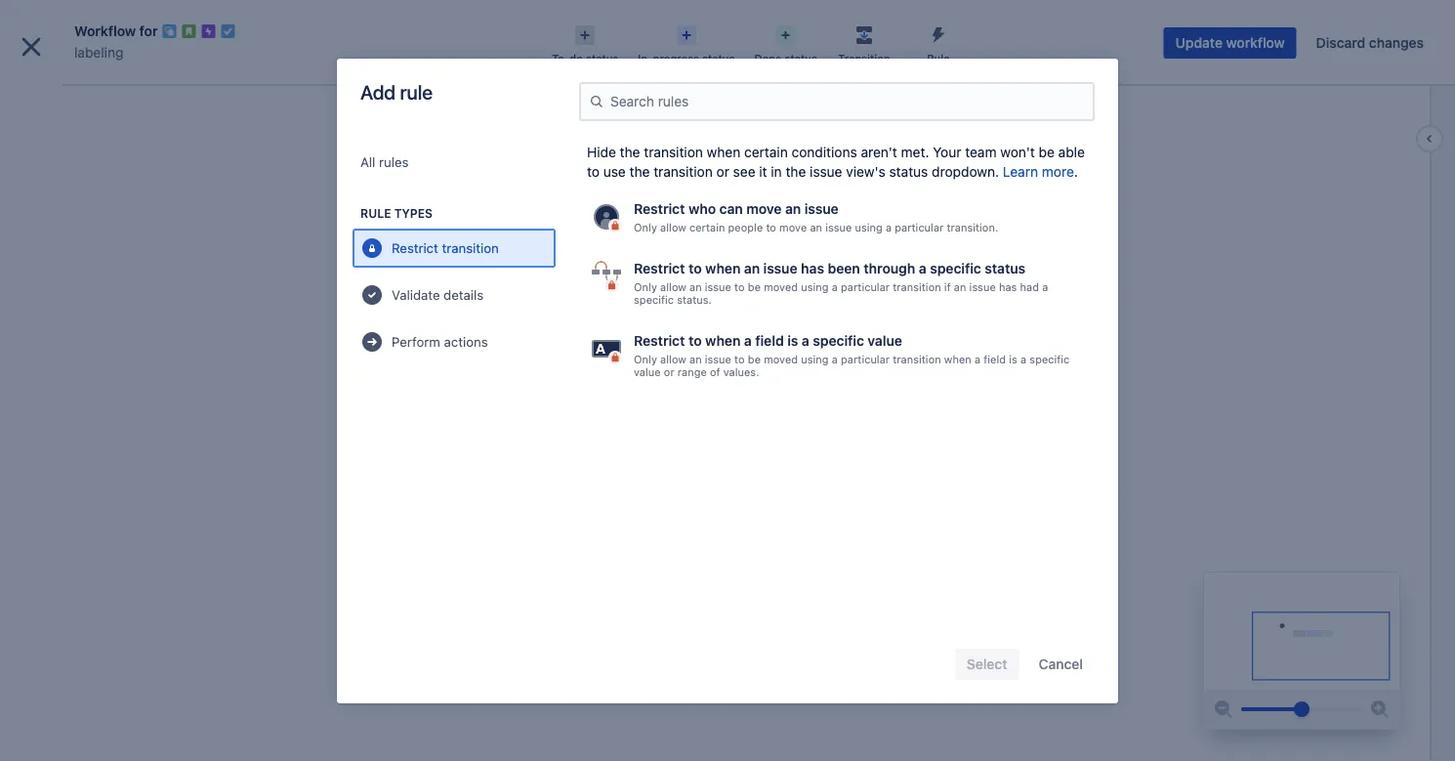 Task type: locate. For each thing, give the bounding box(es) containing it.
in-progress status button
[[629, 20, 745, 66]]

or inside restrict to when a field is a specific value only allow an issue to be moved using a particular transition when a field is a specific value or range of values.
[[664, 365, 675, 378]]

0 horizontal spatial has
[[801, 260, 825, 276]]

allow left of
[[661, 353, 687, 365]]

field
[[756, 333, 784, 349], [984, 353, 1006, 365]]

hide the transition when certain conditions aren't met. your team won't be able to use the transition or see it in the issue view's status dropdown.
[[587, 144, 1085, 180]]

status up had
[[985, 260, 1026, 276]]

close workflow editor image
[[16, 31, 47, 63]]

moved right values.
[[764, 353, 798, 365]]

only inside "restrict who can move an issue only allow certain people to move an issue using a particular transition."
[[634, 221, 657, 233]]

1 vertical spatial be
[[748, 280, 761, 293]]

1 vertical spatial only
[[634, 280, 657, 293]]

1 vertical spatial move
[[780, 221, 807, 233]]

1 vertical spatial moved
[[764, 353, 798, 365]]

1 moved from the top
[[764, 280, 798, 293]]

all rules button
[[353, 143, 556, 182]]

status inside restrict to when an issue has been through a specific status only allow an issue to be moved using a particular transition if an issue has had a specific status.
[[985, 260, 1026, 276]]

rule left types
[[361, 206, 391, 220]]

2 moved from the top
[[764, 353, 798, 365]]

when up status.
[[706, 260, 741, 276]]

restrict down types
[[392, 240, 439, 256]]

you're in the workflow viewfinder, use the arrow keys to move it element
[[1205, 573, 1400, 690]]

allow inside restrict to when an issue has been through a specific status only allow an issue to be moved using a particular transition if an issue has had a specific status.
[[661, 280, 687, 293]]

discard changes button
[[1305, 27, 1436, 59]]

update workflow button
[[1164, 27, 1297, 59]]

issue up been
[[826, 221, 852, 233]]

an
[[785, 201, 801, 217], [810, 221, 823, 233], [744, 260, 760, 276], [690, 280, 702, 293], [954, 280, 967, 293], [690, 353, 702, 365]]

validate details button
[[353, 275, 556, 315]]

when up see
[[707, 144, 741, 160]]

transition inside restrict to when an issue has been through a specific status only allow an issue to be moved using a particular transition if an issue has had a specific status.
[[893, 280, 942, 293]]

restrict left the "who" at the top of page
[[634, 201, 685, 217]]

0 vertical spatial be
[[1039, 144, 1055, 160]]

restrict to when a field is a specific value only allow an issue to be moved using a particular transition when a field is a specific value or range of values.
[[634, 333, 1070, 378]]

dialog containing workflow for
[[0, 0, 1456, 761]]

using inside restrict to when a field is a specific value only allow an issue to be moved using a particular transition when a field is a specific value or range of values.
[[801, 353, 829, 365]]

the up use
[[620, 144, 640, 160]]

moved down "restrict who can move an issue only allow certain people to move an issue using a particular transition."
[[764, 280, 798, 293]]

to up the range
[[689, 333, 702, 349]]

transition
[[644, 144, 703, 160], [654, 164, 713, 180], [442, 240, 499, 256], [893, 280, 942, 293], [893, 353, 942, 365]]

.
[[1075, 164, 1079, 180]]

the
[[620, 144, 640, 160], [630, 164, 650, 180], [786, 164, 806, 180]]

restrict transition button
[[353, 229, 556, 268]]

0 vertical spatial field
[[756, 333, 784, 349]]

when down if
[[945, 353, 972, 365]]

see
[[733, 164, 756, 180]]

value left the range
[[634, 365, 661, 378]]

workflow
[[74, 23, 136, 39]]

rule for rule
[[927, 52, 950, 65]]

1 horizontal spatial has
[[999, 280, 1017, 293]]

1 vertical spatial using
[[801, 280, 829, 293]]

has left had
[[999, 280, 1017, 293]]

be up the learn more .
[[1039, 144, 1055, 160]]

be
[[1039, 144, 1055, 160], [748, 280, 761, 293], [748, 353, 761, 365]]

certain down the "who" at the top of page
[[690, 221, 725, 233]]

specific
[[930, 260, 982, 276], [634, 293, 674, 306], [813, 333, 865, 349], [1030, 353, 1070, 365]]

1 vertical spatial rule
[[361, 206, 391, 220]]

rule inside group
[[361, 206, 391, 220]]

when
[[707, 144, 741, 160], [706, 260, 741, 276], [706, 333, 741, 349], [945, 353, 972, 365]]

1 vertical spatial particular
[[841, 280, 890, 293]]

using up through
[[855, 221, 883, 233]]

banner
[[0, 0, 1456, 55]]

cancel button
[[1027, 649, 1095, 680]]

hide
[[587, 144, 616, 160]]

has left been
[[801, 260, 825, 276]]

rule inside popup button
[[927, 52, 950, 65]]

allow
[[661, 221, 687, 233], [661, 280, 687, 293], [661, 353, 687, 365]]

1 horizontal spatial field
[[984, 353, 1006, 365]]

issue down status.
[[705, 353, 732, 365]]

0 horizontal spatial or
[[664, 365, 675, 378]]

status inside hide the transition when certain conditions aren't met. your team won't be able to use the transition or see it in the issue view's status dropdown.
[[890, 164, 929, 180]]

0 vertical spatial only
[[634, 221, 657, 233]]

0 horizontal spatial field
[[756, 333, 784, 349]]

perform
[[392, 334, 441, 350]]

restrict inside restrict to when a field is a specific value only allow an issue to be moved using a particular transition when a field is a specific value or range of values.
[[634, 333, 685, 349]]

allow inside restrict to when a field is a specific value only allow an issue to be moved using a particular transition when a field is a specific value or range of values.
[[661, 353, 687, 365]]

to-
[[552, 52, 570, 65]]

0 vertical spatial moved
[[764, 280, 798, 293]]

0 horizontal spatial rule
[[361, 206, 391, 220]]

0 vertical spatial is
[[788, 333, 799, 349]]

particular down restrict to when an issue has been through a specific status only allow an issue to be moved using a particular transition if an issue has had a specific status.
[[841, 353, 890, 365]]

changes
[[1370, 35, 1425, 51]]

1 vertical spatial certain
[[690, 221, 725, 233]]

group
[[8, 358, 227, 503], [8, 358, 227, 450], [8, 450, 227, 503]]

all
[[361, 154, 376, 170]]

using
[[855, 221, 883, 233], [801, 280, 829, 293], [801, 353, 829, 365]]

0 vertical spatial particular
[[895, 221, 944, 233]]

allow left people
[[661, 221, 687, 233]]

particular up through
[[895, 221, 944, 233]]

able
[[1059, 144, 1085, 160]]

status right progress
[[703, 52, 735, 65]]

0 vertical spatial has
[[801, 260, 825, 276]]

select a rule element
[[579, 190, 1095, 390]]

using inside restrict to when an issue has been through a specific status only allow an issue to be moved using a particular transition if an issue has had a specific status.
[[801, 280, 829, 293]]

0 vertical spatial allow
[[661, 221, 687, 233]]

1 vertical spatial value
[[634, 365, 661, 378]]

only
[[634, 221, 657, 233], [634, 280, 657, 293], [634, 353, 657, 365]]

or
[[717, 164, 730, 180], [664, 365, 675, 378]]

allow up the range
[[661, 280, 687, 293]]

1 vertical spatial allow
[[661, 280, 687, 293]]

particular inside restrict to when an issue has been through a specific status only allow an issue to be moved using a particular transition if an issue has had a specific status.
[[841, 280, 890, 293]]

certain
[[745, 144, 788, 160], [690, 221, 725, 233]]

1 vertical spatial has
[[999, 280, 1017, 293]]

1 vertical spatial field
[[984, 353, 1006, 365]]

1 only from the top
[[634, 221, 657, 233]]

0 horizontal spatial value
[[634, 365, 661, 378]]

a
[[886, 221, 892, 233], [919, 260, 927, 276], [832, 280, 838, 293], [1043, 280, 1049, 293], [744, 333, 752, 349], [802, 333, 810, 349], [832, 353, 838, 365], [975, 353, 981, 365], [1021, 353, 1027, 365]]

0 vertical spatial using
[[855, 221, 883, 233]]

2 only from the top
[[634, 280, 657, 293]]

restrict up status.
[[634, 260, 685, 276]]

is
[[788, 333, 799, 349], [1009, 353, 1018, 365]]

1 horizontal spatial value
[[868, 333, 903, 349]]

or left the range
[[664, 365, 675, 378]]

learn more link
[[1003, 164, 1075, 180]]

0 vertical spatial certain
[[745, 144, 788, 160]]

restrict inside restrict to when an issue has been through a specific status only allow an issue to be moved using a particular transition if an issue has had a specific status.
[[634, 260, 685, 276]]

1 allow from the top
[[661, 221, 687, 233]]

aren't
[[861, 144, 898, 160]]

issue down conditions
[[810, 164, 843, 180]]

value down through
[[868, 333, 903, 349]]

through
[[864, 260, 916, 276]]

2 vertical spatial allow
[[661, 353, 687, 365]]

restrict
[[634, 201, 685, 217], [392, 240, 439, 256], [634, 260, 685, 276], [634, 333, 685, 349]]

restrict up the range
[[634, 333, 685, 349]]

2 vertical spatial be
[[748, 353, 761, 365]]

2 vertical spatial using
[[801, 353, 829, 365]]

rule
[[927, 52, 950, 65], [361, 206, 391, 220]]

issue right if
[[970, 280, 996, 293]]

when inside hide the transition when certain conditions aren't met. your team won't be able to use the transition or see it in the issue view's status dropdown.
[[707, 144, 741, 160]]

has
[[801, 260, 825, 276], [999, 280, 1017, 293]]

rule right transition
[[927, 52, 950, 65]]

using down been
[[801, 280, 829, 293]]

dialog
[[0, 0, 1456, 761]]

conditions
[[792, 144, 858, 160]]

if
[[945, 280, 951, 293]]

certain inside "restrict who can move an issue only allow certain people to move an issue using a particular transition."
[[690, 221, 725, 233]]

move right people
[[780, 221, 807, 233]]

or left see
[[717, 164, 730, 180]]

restrict who can move an issue only allow certain people to move an issue using a particular transition.
[[634, 201, 999, 233]]

value
[[868, 333, 903, 349], [634, 365, 661, 378]]

1 horizontal spatial or
[[717, 164, 730, 180]]

be inside hide the transition when certain conditions aren't met. your team won't be able to use the transition or see it in the issue view's status dropdown.
[[1039, 144, 1055, 160]]

move
[[747, 201, 782, 217], [780, 221, 807, 233]]

status down met.
[[890, 164, 929, 180]]

using right values.
[[801, 353, 829, 365]]

0 vertical spatial or
[[717, 164, 730, 180]]

1 horizontal spatial rule
[[927, 52, 950, 65]]

1 horizontal spatial is
[[1009, 353, 1018, 365]]

progress
[[653, 52, 700, 65]]

to-do status
[[552, 52, 619, 65]]

be down people
[[748, 280, 761, 293]]

certain up 'it'
[[745, 144, 788, 160]]

can
[[720, 201, 743, 217]]

discard changes
[[1317, 35, 1425, 51]]

to right people
[[766, 221, 777, 233]]

restrict inside "restrict who can move an issue only allow certain people to move an issue using a particular transition."
[[634, 201, 685, 217]]

to down hide
[[587, 164, 600, 180]]

0 horizontal spatial certain
[[690, 221, 725, 233]]

zoom in image
[[1369, 698, 1392, 721]]

transition inside restrict to when a field is a specific value only allow an issue to be moved using a particular transition when a field is a specific value or range of values.
[[893, 353, 942, 365]]

2 allow from the top
[[661, 280, 687, 293]]

to
[[587, 164, 600, 180], [766, 221, 777, 233], [689, 260, 702, 276], [735, 280, 745, 293], [689, 333, 702, 349], [735, 353, 745, 365]]

3 only from the top
[[634, 353, 657, 365]]

for
[[139, 23, 158, 39]]

2 vertical spatial particular
[[841, 353, 890, 365]]

1 horizontal spatial certain
[[745, 144, 788, 160]]

moved
[[764, 280, 798, 293], [764, 353, 798, 365]]

workflow for
[[74, 23, 158, 39]]

0 vertical spatial value
[[868, 333, 903, 349]]

status right done
[[785, 52, 818, 65]]

labeling link
[[74, 41, 123, 64]]

done
[[755, 52, 782, 65]]

rule button
[[902, 20, 976, 66]]

done status button
[[745, 20, 827, 66]]

the right use
[[630, 164, 650, 180]]

1 vertical spatial or
[[664, 365, 675, 378]]

rule for rule types
[[361, 206, 391, 220]]

perform actions
[[392, 334, 488, 350]]

be right of
[[748, 353, 761, 365]]

3 allow from the top
[[661, 353, 687, 365]]

particular down been
[[841, 280, 890, 293]]

particular
[[895, 221, 944, 233], [841, 280, 890, 293], [841, 353, 890, 365]]

transition inside button
[[442, 240, 499, 256]]

jira software image
[[51, 15, 182, 39], [51, 15, 182, 39]]

issue inside hide the transition when certain conditions aren't met. your team won't be able to use the transition or see it in the issue view's status dropdown.
[[810, 164, 843, 180]]

2 vertical spatial only
[[634, 353, 657, 365]]

issue
[[810, 164, 843, 180], [805, 201, 839, 217], [826, 221, 852, 233], [764, 260, 798, 276], [705, 280, 732, 293], [970, 280, 996, 293], [705, 353, 732, 365]]

view's
[[846, 164, 886, 180]]

status
[[586, 52, 619, 65], [703, 52, 735, 65], [785, 52, 818, 65], [890, 164, 929, 180], [985, 260, 1026, 276]]

0 vertical spatial rule
[[927, 52, 950, 65]]

learn more .
[[1003, 164, 1079, 180]]

move up people
[[747, 201, 782, 217]]



Task type: describe. For each thing, give the bounding box(es) containing it.
particular inside restrict to when a field is a specific value only allow an issue to be moved using a particular transition when a field is a specific value or range of values.
[[841, 353, 890, 365]]

labeling
[[74, 44, 123, 61]]

the right in
[[786, 164, 806, 180]]

validate details
[[392, 287, 484, 303]]

won't
[[1001, 144, 1035, 160]]

rule
[[400, 80, 433, 103]]

of
[[710, 365, 721, 378]]

to inside "restrict who can move an issue only allow certain people to move an issue using a particular transition."
[[766, 221, 777, 233]]

issue down "restrict who can move an issue only allow certain people to move an issue using a particular transition."
[[764, 260, 798, 276]]

filter rules group
[[353, 143, 556, 369]]

restrict inside button
[[392, 240, 439, 256]]

specific down had
[[1030, 353, 1070, 365]]

transition button
[[827, 20, 902, 66]]

certain inside hide the transition when certain conditions aren't met. your team won't be able to use the transition or see it in the issue view's status dropdown.
[[745, 144, 788, 160]]

be inside restrict to when a field is a specific value only allow an issue to be moved using a particular transition when a field is a specific value or range of values.
[[748, 353, 761, 365]]

allow inside "restrict who can move an issue only allow certain people to move an issue using a particular transition."
[[661, 221, 687, 233]]

restrict to when an issue has been through a specific status only allow an issue to be moved using a particular transition if an issue has had a specific status.
[[634, 260, 1049, 306]]

update
[[1176, 35, 1223, 51]]

use
[[604, 164, 626, 180]]

add rule dialog
[[337, 59, 1119, 703]]

restrict for restrict to when an issue has been through a specific status
[[634, 260, 685, 276]]

restrict for restrict to when a field is a specific value
[[634, 333, 685, 349]]

people
[[728, 221, 763, 233]]

do
[[570, 52, 583, 65]]

an inside restrict to when a field is a specific value only allow an issue to be moved using a particular transition when a field is a specific value or range of values.
[[690, 353, 702, 365]]

only inside restrict to when a field is a specific value only allow an issue to be moved using a particular transition when a field is a specific value or range of values.
[[634, 353, 657, 365]]

issue down people
[[705, 280, 732, 293]]

restrict for restrict who can move an issue
[[634, 201, 685, 217]]

team
[[966, 144, 997, 160]]

values.
[[724, 365, 760, 378]]

range
[[678, 365, 707, 378]]

0 vertical spatial move
[[747, 201, 782, 217]]

it
[[759, 164, 768, 180]]

or inside hide the transition when certain conditions aren't met. your team won't be able to use the transition or see it in the issue view's status dropdown.
[[717, 164, 730, 180]]

when up of
[[706, 333, 741, 349]]

specific left status.
[[634, 293, 674, 306]]

in-progress status
[[638, 52, 735, 65]]

details
[[444, 287, 484, 303]]

done status
[[755, 52, 818, 65]]

zoom out image
[[1212, 698, 1236, 721]]

transition
[[839, 52, 891, 65]]

to up status.
[[689, 260, 702, 276]]

status.
[[677, 293, 712, 306]]

met.
[[901, 144, 930, 160]]

moved inside restrict to when an issue has been through a specific status only allow an issue to be moved using a particular transition if an issue has had a specific status.
[[764, 280, 798, 293]]

validate
[[392, 287, 440, 303]]

a inside "restrict who can move an issue only allow certain people to move an issue using a particular transition."
[[886, 221, 892, 233]]

Zoom level range field
[[1242, 690, 1363, 729]]

moved inside restrict to when a field is a specific value only allow an issue to be moved using a particular transition when a field is a specific value or range of values.
[[764, 353, 798, 365]]

workflow
[[1227, 35, 1285, 51]]

in-
[[638, 52, 653, 65]]

to right of
[[735, 353, 745, 365]]

Search field
[[1085, 11, 1280, 43]]

your
[[933, 144, 962, 160]]

specific down restrict to when an issue has been through a specific status only allow an issue to be moved using a particular transition if an issue has had a specific status.
[[813, 333, 865, 349]]

had
[[1021, 280, 1040, 293]]

perform actions button
[[353, 322, 556, 361]]

types
[[394, 206, 433, 220]]

specific up if
[[930, 260, 982, 276]]

be inside restrict to when an issue has been through a specific status only allow an issue to be moved using a particular transition if an issue has had a specific status.
[[748, 280, 761, 293]]

using inside "restrict who can move an issue only allow certain people to move an issue using a particular transition."
[[855, 221, 883, 233]]

transition.
[[947, 221, 999, 233]]

particular inside "restrict who can move an issue only allow certain people to move an issue using a particular transition."
[[895, 221, 944, 233]]

rule types group
[[353, 190, 556, 369]]

issue down hide the transition when certain conditions aren't met. your team won't be able to use the transition or see it in the issue view's status dropdown.
[[805, 201, 839, 217]]

learn
[[1003, 164, 1039, 180]]

status right do at the top of the page
[[586, 52, 619, 65]]

add rule
[[361, 80, 433, 103]]

1 vertical spatial is
[[1009, 353, 1018, 365]]

in
[[771, 164, 782, 180]]

rule types
[[361, 206, 433, 220]]

Search rules text field
[[605, 84, 1085, 119]]

only inside restrict to when an issue has been through a specific status only allow an issue to be moved using a particular transition if an issue has had a specific status.
[[634, 280, 657, 293]]

dropdown.
[[932, 164, 1000, 180]]

more
[[1042, 164, 1075, 180]]

to-do status button
[[542, 20, 629, 66]]

cancel
[[1039, 656, 1084, 672]]

restrict transition
[[392, 240, 499, 256]]

all rules
[[361, 154, 409, 170]]

to inside hide the transition when certain conditions aren't met. your team won't be able to use the transition or see it in the issue view's status dropdown.
[[587, 164, 600, 180]]

primary element
[[12, 0, 1085, 54]]

discard
[[1317, 35, 1366, 51]]

actions
[[444, 334, 488, 350]]

issue inside restrict to when a field is a specific value only allow an issue to be moved using a particular transition when a field is a specific value or range of values.
[[705, 353, 732, 365]]

who
[[689, 201, 716, 217]]

when inside restrict to when an issue has been through a specific status only allow an issue to be moved using a particular transition if an issue has had a specific status.
[[706, 260, 741, 276]]

add
[[361, 80, 396, 103]]

0 horizontal spatial is
[[788, 333, 799, 349]]

update workflow
[[1176, 35, 1285, 51]]

status inside popup button
[[703, 52, 735, 65]]

rules
[[379, 154, 409, 170]]

to right status.
[[735, 280, 745, 293]]

been
[[828, 260, 861, 276]]



Task type: vqa. For each thing, say whether or not it's contained in the screenshot.
"transition." inside Copy the value of one field to another Automatically copy the value of one field to another after moving an issue using a particular transition.
no



